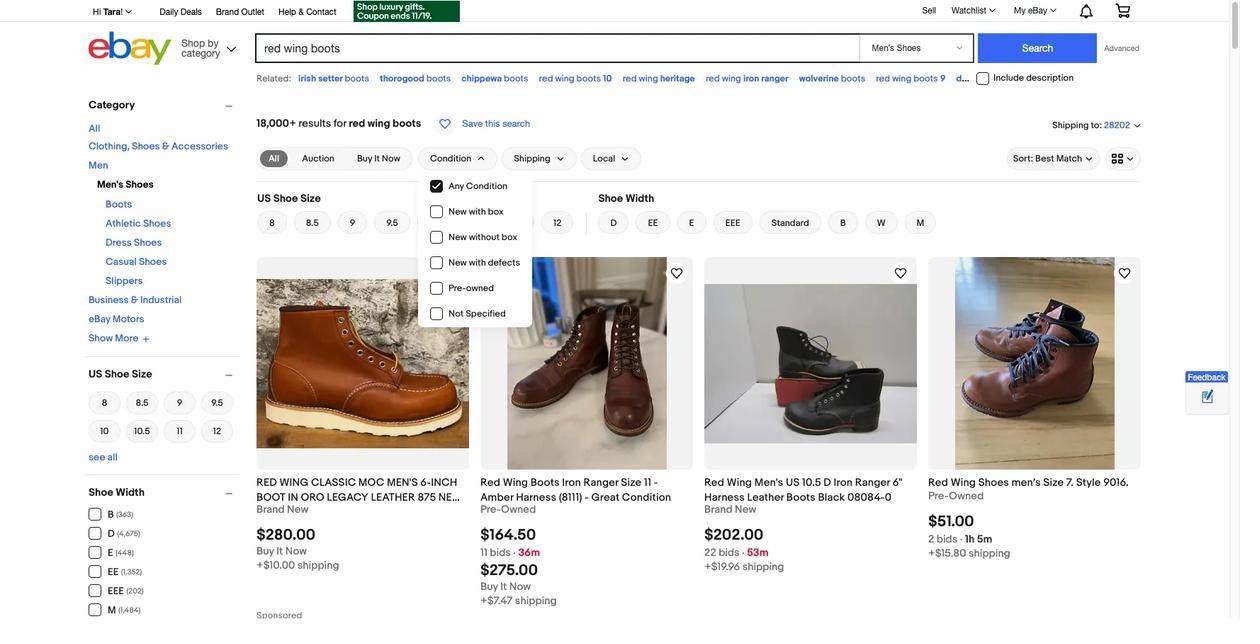 Task type: describe. For each thing, give the bounding box(es) containing it.
sort: best match button
[[1007, 147, 1100, 170]]

0 horizontal spatial all
[[89, 123, 100, 135]]

9 for 9 link to the bottom
[[177, 397, 182, 409]]

0 vertical spatial -
[[654, 476, 658, 490]]

1 vertical spatial 10 link
[[89, 419, 121, 444]]

red wing classic moc men's 6-inch boot in oro legacy leather 875 new in box image
[[257, 279, 469, 448]]

get the coupon image
[[354, 1, 460, 22]]

setter
[[318, 73, 343, 84]]

6-
[[421, 476, 431, 490]]

motors
[[113, 313, 144, 325]]

0 horizontal spatial -
[[585, 491, 589, 505]]

18,000 + results for red wing boots
[[257, 117, 421, 130]]

1 vertical spatial 9 link
[[164, 390, 196, 416]]

new with box
[[449, 206, 504, 218]]

1 vertical spatial 9.5 link
[[201, 390, 233, 416]]

shipping inside $202.00 22 bids · 53m +$19.96 shipping
[[743, 561, 784, 574]]

sell link
[[916, 5, 943, 15]]

1 vertical spatial all
[[269, 153, 279, 164]]

none submit inside shop by category 'banner'
[[979, 33, 1098, 63]]

0 vertical spatial 12
[[554, 218, 562, 229]]

boots athletic shoes dress shoes casual shoes slippers
[[106, 198, 171, 287]]

wing for $164.50
[[503, 476, 528, 490]]

0 horizontal spatial 8 link
[[89, 390, 121, 416]]

0 horizontal spatial 8.5
[[136, 397, 149, 409]]

watch red wing shoes men's size 7. style 9016. image
[[1116, 265, 1133, 282]]

shoes up boots link
[[126, 179, 154, 191]]

category
[[89, 99, 135, 112]]

b link
[[828, 211, 858, 234]]

d for d
[[611, 218, 617, 229]]

red wing men's us 10.5 d iron ranger 6" harness leather boots black 08084-0 image
[[705, 284, 917, 443]]

any condition link
[[419, 174, 532, 199]]

+$19.96
[[705, 561, 740, 574]]

irish setter boots
[[298, 73, 369, 84]]

owned inside red wing boots iron ranger size 11  - amber harness (8111) - great condition pre-owned
[[501, 503, 536, 517]]

size inside the red wing shoes men's size 7. style 9016. pre-owned
[[1044, 476, 1064, 490]]

· for $275.00
[[513, 547, 516, 560]]

0 vertical spatial 8
[[269, 218, 275, 229]]

men's shoes
[[97, 179, 154, 191]]

0 vertical spatial 8.5 link
[[294, 211, 331, 234]]

new for new with defects
[[449, 257, 467, 269]]

watchlist link
[[944, 2, 1002, 19]]

not specified link
[[419, 301, 532, 327]]

sort:
[[1013, 153, 1034, 164]]

ranger inside red wing boots iron ranger size 11  - amber harness (8111) - great condition pre-owned
[[584, 476, 619, 490]]

main content containing $51.00
[[251, 92, 1147, 620]]

see all button
[[89, 451, 118, 463]]

e for e (448)
[[108, 547, 113, 559]]

pre- inside the red wing shoes men's size 7. style 9016. pre-owned
[[929, 490, 949, 503]]

0
[[885, 491, 892, 505]]

wing
[[280, 476, 309, 490]]

help & contact link
[[279, 5, 337, 21]]

category
[[181, 47, 220, 58]]

28202
[[1104, 120, 1131, 131]]

buy it now
[[357, 153, 400, 164]]

boots inside red wing boots iron ranger size 11  - amber harness (8111) - great condition pre-owned
[[531, 476, 560, 490]]

condition button
[[418, 147, 498, 170]]

bids for $164.50
[[490, 547, 511, 560]]

shipping for shipping to : 28202
[[1053, 120, 1089, 131]]

(1,352)
[[121, 568, 142, 577]]

0 vertical spatial width
[[626, 192, 655, 206]]

2 horizontal spatial 9
[[940, 73, 946, 84]]

:
[[1100, 120, 1102, 131]]

(1,484)
[[118, 606, 141, 615]]

shoes up dress shoes link
[[143, 218, 171, 230]]

$202.00 22 bids · 53m +$19.96 shipping
[[705, 527, 784, 574]]

m for m (1,484)
[[108, 605, 116, 617]]

1 vertical spatial condition
[[466, 181, 508, 192]]

tara
[[103, 6, 121, 17]]

new with defects link
[[419, 250, 532, 276]]

shipping for shipping
[[514, 153, 551, 164]]

(8111)
[[559, 491, 582, 505]]

buy inside $280.00 buy it now +$10.00 shipping
[[257, 545, 274, 559]]

9 for the topmost 9 link
[[350, 218, 355, 229]]

0 vertical spatial men's
[[97, 179, 123, 191]]

bids for $51.00
[[937, 533, 958, 547]]

d (4,675)
[[108, 528, 140, 540]]

boots link
[[106, 198, 132, 211]]

oro
[[301, 491, 324, 505]]

search
[[503, 118, 530, 129]]

0 vertical spatial 8 link
[[257, 211, 287, 234]]

(4,675)
[[117, 530, 140, 539]]

0 horizontal spatial us shoe size
[[89, 368, 152, 381]]

related:
[[257, 73, 291, 84]]

0 horizontal spatial 12 link
[[201, 419, 233, 444]]

business & industrial link
[[89, 294, 182, 306]]

11 inside red wing boots iron ranger size 11  - amber harness (8111) - great condition pre-owned
[[644, 476, 652, 490]]

1 vertical spatial width
[[116, 486, 145, 499]]

thorogood
[[380, 73, 425, 84]]

red wing shoes men's size 7. style 9016. heading
[[929, 476, 1129, 490]]

dress
[[106, 237, 132, 249]]

boots right chippewa
[[504, 73, 529, 84]]

· for 5m
[[960, 533, 963, 547]]

boots right thorogood
[[427, 73, 451, 84]]

0 horizontal spatial 10
[[100, 426, 109, 437]]

0 vertical spatial all link
[[89, 123, 100, 135]]

2 horizontal spatial 10
[[603, 73, 612, 84]]

great
[[592, 491, 620, 505]]

wing for red wing boots 9
[[892, 73, 912, 84]]

ebay inside business & industrial ebay motors
[[89, 313, 110, 325]]

1 horizontal spatial us
[[257, 192, 271, 206]]

auction
[[302, 153, 335, 164]]

shoes down dress shoes link
[[139, 256, 167, 268]]

accessories
[[172, 140, 228, 152]]

new for new with box
[[449, 206, 467, 218]]

brand for brand new
[[257, 503, 285, 517]]

new without box link
[[419, 225, 532, 250]]

athletic shoes link
[[106, 218, 171, 230]]

account navigation
[[85, 0, 1141, 24]]

boots up buy it now link
[[393, 117, 421, 130]]

1h
[[965, 533, 975, 547]]

eee link
[[714, 211, 753, 234]]

include description
[[994, 72, 1074, 84]]

clothing, shoes & accessories men
[[89, 140, 228, 172]]

w
[[877, 218, 886, 229]]

10.5 inside 'link'
[[134, 426, 150, 437]]

watchlist
[[952, 6, 987, 16]]

m link
[[905, 211, 937, 234]]

0 vertical spatial shoe width
[[599, 192, 655, 206]]

red for $164.50
[[481, 476, 501, 490]]

it inside $280.00 buy it now +$10.00 shipping
[[277, 545, 283, 559]]

1 vertical spatial 12
[[213, 426, 221, 437]]

shop by category banner
[[85, 0, 1141, 69]]

sell
[[922, 5, 936, 15]]

red wing boots iron ranger size 11  - amber harness (8111) - great condition pre-owned
[[481, 476, 671, 517]]

red right for
[[349, 117, 365, 130]]

red for red wing iron ranger
[[706, 73, 720, 84]]

0 vertical spatial in
[[288, 491, 298, 505]]

my ebay link
[[1007, 2, 1063, 19]]

results
[[299, 117, 331, 130]]

any
[[449, 181, 464, 192]]

black
[[818, 491, 845, 505]]

$280.00
[[257, 527, 316, 545]]

shoe up b (363)
[[89, 486, 113, 499]]

pre-owned link
[[419, 276, 532, 301]]

red
[[257, 476, 277, 490]]

shipping inside $164.50 11 bids · 36m $275.00 buy it now +$7.47 shipping
[[515, 595, 557, 608]]

0 horizontal spatial in
[[257, 506, 267, 520]]

feedback
[[1188, 373, 1226, 383]]

new with defects
[[449, 257, 520, 269]]

ee for ee
[[648, 218, 658, 229]]

athletic
[[106, 218, 141, 230]]

red wing shoes men's size 7. style 9016. pre-owned
[[929, 476, 1129, 503]]

boots right setter
[[345, 73, 369, 84]]

condition inside red wing boots iron ranger size 11  - amber harness (8111) - great condition pre-owned
[[622, 491, 671, 505]]

+$7.47
[[481, 595, 513, 608]]

new with box link
[[419, 199, 532, 225]]

brand outlet link
[[216, 5, 264, 21]]

match
[[1057, 153, 1082, 164]]

+
[[289, 117, 296, 130]]

· for +$19.96
[[742, 547, 745, 560]]

$164.50
[[481, 527, 536, 545]]

red for red wing boots 10
[[539, 73, 553, 84]]

red wing men's us 10.5 d iron ranger 6" harness leather boots black 08084-0 brand new
[[705, 476, 903, 517]]

18,000
[[257, 117, 289, 130]]

0 vertical spatial 9.5 link
[[374, 211, 410, 234]]

1 horizontal spatial 10 link
[[417, 211, 450, 234]]

(448)
[[116, 549, 134, 558]]

buy inside $164.50 11 bids · 36m $275.00 buy it now +$7.47 shipping
[[481, 581, 498, 594]]

new for new without box
[[449, 232, 467, 243]]

brand for brand outlet
[[216, 7, 239, 17]]

0 vertical spatial now
[[382, 153, 400, 164]]

10.5 inside the 'red wing men's us 10.5 d iron ranger 6" harness leather boots black 08084-0 brand new'
[[802, 476, 821, 490]]

& for industrial
[[131, 294, 138, 306]]

0 vertical spatial it
[[374, 153, 380, 164]]

chippewa boots
[[462, 73, 529, 84]]

your shopping cart image
[[1115, 4, 1131, 18]]

1 vertical spatial all link
[[260, 150, 288, 167]]

standard
[[772, 218, 809, 229]]

description
[[1026, 72, 1074, 84]]

shipping inside the $51.00 2 bids · 1h 5m +$15.80 shipping
[[969, 547, 1011, 561]]

iron inside red wing boots iron ranger size 11  - amber harness (8111) - great condition pre-owned
[[562, 476, 581, 490]]

1 vertical spatial 10
[[429, 218, 438, 229]]

wing for red wing boots 10
[[555, 73, 575, 84]]

red for $202.00
[[705, 476, 725, 490]]

wing for red wing iron ranger
[[722, 73, 741, 84]]

boots inside boots athletic shoes dress shoes casual shoes slippers
[[106, 198, 132, 211]]

22
[[705, 547, 716, 560]]

pre- inside red wing boots iron ranger size 11  - amber harness (8111) - great condition pre-owned
[[481, 503, 501, 517]]

e for e
[[689, 218, 694, 229]]

leather
[[747, 491, 784, 505]]

11 link
[[164, 419, 196, 444]]

0 vertical spatial buy
[[357, 153, 372, 164]]

0 vertical spatial 11
[[177, 426, 183, 437]]

ee (1,352)
[[108, 566, 142, 578]]

to
[[1091, 120, 1100, 131]]

pre-owned
[[449, 283, 494, 294]]

e (448)
[[108, 547, 134, 559]]

advanced link
[[1098, 34, 1140, 62]]

category button
[[89, 99, 239, 112]]



Task type: locate. For each thing, give the bounding box(es) containing it.
10 down shop by category 'banner' at top
[[603, 73, 612, 84]]

1 wing from the left
[[503, 476, 528, 490]]

shipping inside 'shipping to : 28202'
[[1053, 120, 1089, 131]]

all
[[107, 451, 118, 463]]

inch
[[431, 476, 457, 490]]

new up pre-owned
[[449, 257, 467, 269]]

irish
[[298, 73, 316, 84]]

1 ranger from the left
[[584, 476, 619, 490]]

iron
[[743, 73, 759, 84]]

ee left (1,352)
[[108, 566, 119, 578]]

10 link
[[417, 211, 450, 234], [89, 419, 121, 444]]

12 link left d link
[[542, 211, 574, 234]]

business
[[89, 294, 129, 306]]

2 vertical spatial boots
[[787, 491, 816, 505]]

2 horizontal spatial now
[[509, 581, 531, 594]]

2 vertical spatial 9
[[177, 397, 182, 409]]

e right ee link at the right of the page
[[689, 218, 694, 229]]

bids inside the $51.00 2 bids · 1h 5m +$15.80 shipping
[[937, 533, 958, 547]]

2 with from the top
[[469, 257, 486, 269]]

bids inside $164.50 11 bids · 36m $275.00 buy it now +$7.47 shipping
[[490, 547, 511, 560]]

ebay up the show
[[89, 313, 110, 325]]

1 vertical spatial ebay
[[89, 313, 110, 325]]

9.5 for the top "9.5" link
[[387, 218, 398, 229]]

0 vertical spatial ee
[[648, 218, 658, 229]]

shipping
[[969, 547, 1011, 561], [298, 559, 339, 573], [743, 561, 784, 574], [515, 595, 557, 608]]

pre- up $51.00
[[929, 490, 949, 503]]

shipping
[[1053, 120, 1089, 131], [514, 153, 551, 164]]

red wing men's us 10.5 d iron ranger 6" harness leather boots black 08084-0 heading
[[705, 476, 903, 505]]

red wing shoes men's size 7. style 9016. image
[[955, 257, 1115, 470]]

shoes down the athletic shoes link
[[134, 237, 162, 249]]

new
[[439, 491, 462, 505]]

main content
[[251, 92, 1147, 620]]

watch red wing boots iron ranger size 11  - amber harness (8111) - great condition image
[[668, 265, 685, 282]]

6"
[[893, 476, 903, 490]]

1 horizontal spatial ee
[[648, 218, 658, 229]]

0 horizontal spatial brand
[[216, 7, 239, 17]]

ee for ee (1,352)
[[108, 566, 119, 578]]

2 horizontal spatial bids
[[937, 533, 958, 547]]

boots inside the 'red wing men's us 10.5 d iron ranger 6" harness leather boots black 08084-0 brand new'
[[787, 491, 816, 505]]

+$10.00
[[257, 559, 295, 573]]

1 horizontal spatial harness
[[705, 491, 745, 505]]

1 horizontal spatial d
[[611, 218, 617, 229]]

ee inside ee link
[[648, 218, 658, 229]]

see
[[89, 451, 105, 463]]

shipping left to
[[1053, 120, 1089, 131]]

men's up leather
[[755, 476, 784, 490]]

owned up $164.50 on the bottom left
[[501, 503, 536, 517]]

12 left d link
[[554, 218, 562, 229]]

e inside main content
[[689, 218, 694, 229]]

b (363)
[[108, 509, 133, 521]]

0 horizontal spatial buy
[[257, 545, 274, 559]]

· inside $202.00 22 bids · 53m +$19.96 shipping
[[742, 547, 745, 560]]

red right heritage
[[706, 73, 720, 84]]

All selected text field
[[269, 152, 279, 165]]

1 horizontal spatial 12 link
[[542, 211, 574, 234]]

it
[[374, 153, 380, 164], [277, 545, 283, 559], [501, 581, 507, 594]]

1 iron from the left
[[562, 476, 581, 490]]

ranger inside the 'red wing men's us 10.5 d iron ranger 6" harness leather boots black 08084-0 brand new'
[[855, 476, 890, 490]]

wing up buy it now link
[[368, 117, 390, 130]]

Search for anything text field
[[257, 35, 857, 62]]

m for m
[[917, 218, 925, 229]]

shoe width up d link
[[599, 192, 655, 206]]

men's inside the 'red wing men's us 10.5 d iron ranger 6" harness leather boots black 08084-0 brand new'
[[755, 476, 784, 490]]

0 horizontal spatial us
[[89, 368, 102, 381]]

help
[[279, 7, 296, 17]]

2 vertical spatial 11
[[481, 547, 488, 560]]

8.5 link down auction
[[294, 211, 331, 234]]

boots right danner
[[987, 73, 1012, 84]]

shipping button
[[502, 147, 577, 170]]

my ebay
[[1014, 6, 1048, 16]]

pre- up the not on the left of the page
[[449, 283, 466, 294]]

red wing shoes men's size 7. style 9016. link
[[929, 476, 1141, 491]]

condition up the any
[[430, 153, 472, 164]]

shipping right +$10.00
[[298, 559, 339, 573]]

0 vertical spatial ebay
[[1028, 6, 1048, 16]]

boots right "wolverine"
[[841, 73, 866, 84]]

1 vertical spatial -
[[585, 491, 589, 505]]

9.5 down 'us shoe size' dropdown button
[[211, 397, 223, 409]]

0 horizontal spatial pre-
[[449, 283, 466, 294]]

0 horizontal spatial shipping
[[514, 153, 551, 164]]

0 vertical spatial 8.5
[[306, 218, 319, 229]]

shipping down search
[[514, 153, 551, 164]]

wing inside the 'red wing men's us 10.5 d iron ranger 6" harness leather boots black 08084-0 brand new'
[[727, 476, 752, 490]]

1 red from the left
[[481, 476, 501, 490]]

now inside $280.00 buy it now +$10.00 shipping
[[285, 545, 307, 559]]

ee left e link
[[648, 218, 658, 229]]

1 vertical spatial m
[[108, 605, 116, 617]]

bids for $202.00
[[719, 547, 740, 560]]

1 horizontal spatial 8.5
[[306, 218, 319, 229]]

harness inside red wing boots iron ranger size 11  - amber harness (8111) - great condition pre-owned
[[516, 491, 557, 505]]

box up without
[[488, 206, 504, 218]]

10.5 left 11 link
[[134, 426, 150, 437]]

· left 1h at the right
[[960, 533, 963, 547]]

9.5 down buy it now link
[[387, 218, 398, 229]]

0 vertical spatial 12 link
[[542, 211, 574, 234]]

0 horizontal spatial d
[[108, 528, 115, 540]]

brand up $202.00
[[705, 503, 733, 517]]

2 horizontal spatial us
[[786, 476, 800, 490]]

& right "help"
[[299, 7, 304, 17]]

new down wing
[[287, 503, 308, 517]]

12 link
[[542, 211, 574, 234], [201, 419, 233, 444]]

0 vertical spatial shipping
[[1053, 120, 1089, 131]]

save this search
[[462, 118, 530, 129]]

1 horizontal spatial -
[[654, 476, 658, 490]]

8.5 down auction
[[306, 218, 319, 229]]

m (1,484)
[[108, 605, 141, 617]]

1 horizontal spatial all
[[269, 153, 279, 164]]

eee for eee (202)
[[108, 586, 124, 598]]

9 down buy it now link
[[350, 218, 355, 229]]

buy down 18,000 + results for red wing boots
[[357, 153, 372, 164]]

d inside the 'red wing men's us 10.5 d iron ranger 6" harness leather boots black 08084-0 brand new'
[[824, 476, 832, 490]]

1 vertical spatial 9.5
[[211, 397, 223, 409]]

with down the new without box link
[[469, 257, 486, 269]]

watch red wing men's us 10.5 d iron ranger 6" harness leather boots black 08084-0 image
[[892, 265, 909, 282]]

shoe width up b (363)
[[89, 486, 145, 499]]

ee
[[648, 218, 658, 229], [108, 566, 119, 578]]

iron inside the 'red wing men's us 10.5 d iron ranger 6" harness leather boots black 08084-0 brand new'
[[834, 476, 853, 490]]

8 link down all text box
[[257, 211, 287, 234]]

casual
[[106, 256, 137, 268]]

daily deals
[[160, 7, 202, 17]]

8
[[269, 218, 275, 229], [102, 397, 107, 409]]

0 horizontal spatial harness
[[516, 491, 557, 505]]

wing for $51.00
[[951, 476, 976, 490]]

875
[[418, 491, 436, 505]]

1 horizontal spatial now
[[382, 153, 400, 164]]

wing left heritage
[[639, 73, 658, 84]]

1 horizontal spatial 8
[[269, 218, 275, 229]]

shipping inside 'dropdown button'
[[514, 153, 551, 164]]

2 vertical spatial condition
[[622, 491, 671, 505]]

1 vertical spatial it
[[277, 545, 283, 559]]

bids up +$19.96
[[719, 547, 740, 560]]

ranger up great
[[584, 476, 619, 490]]

box for new with box
[[488, 206, 504, 218]]

now up +$7.47 at the left of the page
[[509, 581, 531, 594]]

red down search for anything text box
[[539, 73, 553, 84]]

· inside the $51.00 2 bids · 1h 5m +$15.80 shipping
[[960, 533, 963, 547]]

red wing boots iron ranger size 11  - amber harness (8111) - great condition image
[[507, 257, 667, 470]]

0 vertical spatial b
[[841, 218, 846, 229]]

1 horizontal spatial ·
[[742, 547, 745, 560]]

d up 'black'
[[824, 476, 832, 490]]

red wing boots iron ranger size 11  - amber harness (8111) - great condition heading
[[481, 476, 671, 505]]

boots
[[345, 73, 369, 84], [427, 73, 451, 84], [504, 73, 529, 84], [577, 73, 601, 84], [841, 73, 866, 84], [914, 73, 938, 84], [987, 73, 1012, 84], [393, 117, 421, 130]]

us inside the 'red wing men's us 10.5 d iron ranger 6" harness leather boots black 08084-0 brand new'
[[786, 476, 800, 490]]

& inside account navigation
[[299, 7, 304, 17]]

us
[[257, 192, 271, 206], [89, 368, 102, 381], [786, 476, 800, 490]]

9.5 for bottom "9.5" link
[[211, 397, 223, 409]]

1 horizontal spatial b
[[841, 218, 846, 229]]

1 vertical spatial eee
[[108, 586, 124, 598]]

1 horizontal spatial ranger
[[855, 476, 890, 490]]

shipping down 53m
[[743, 561, 784, 574]]

1 horizontal spatial 9
[[350, 218, 355, 229]]

ranger
[[584, 476, 619, 490], [855, 476, 890, 490]]

red inside the 'red wing men's us 10.5 d iron ranger 6" harness leather boots black 08084-0 brand new'
[[705, 476, 725, 490]]

red down shop by category 'banner' at top
[[623, 73, 637, 84]]

advanced
[[1105, 44, 1140, 52]]

more
[[115, 333, 138, 345]]

boots up athletic
[[106, 198, 132, 211]]

9 link up 11 link
[[164, 390, 196, 416]]

0 vertical spatial 10
[[603, 73, 612, 84]]

1 horizontal spatial 9.5 link
[[374, 211, 410, 234]]

0 vertical spatial us shoe size
[[257, 192, 321, 206]]

0 horizontal spatial b
[[108, 509, 114, 521]]

brand inside the 'red wing men's us 10.5 d iron ranger 6" harness leather boots black 08084-0 brand new'
[[705, 503, 733, 517]]

1 vertical spatial d
[[824, 476, 832, 490]]

2 horizontal spatial d
[[824, 476, 832, 490]]

1 vertical spatial with
[[469, 257, 486, 269]]

0 vertical spatial 10.5
[[134, 426, 150, 437]]

bids
[[937, 533, 958, 547], [490, 547, 511, 560], [719, 547, 740, 560]]

1 vertical spatial shoe width
[[89, 486, 145, 499]]

2 vertical spatial buy
[[481, 581, 498, 594]]

m
[[917, 218, 925, 229], [108, 605, 116, 617]]

shoe up d link
[[599, 192, 623, 206]]

2 horizontal spatial brand
[[705, 503, 733, 517]]

condition inside dropdown button
[[430, 153, 472, 164]]

10 link up 'see all'
[[89, 419, 121, 444]]

(202)
[[126, 587, 144, 596]]

now inside $164.50 11 bids · 36m $275.00 buy it now +$7.47 shipping
[[509, 581, 531, 594]]

red wing men's us 10.5 d iron ranger 6" harness leather boots black 08084-0 link
[[705, 476, 917, 505]]

8 link
[[257, 211, 287, 234], [89, 390, 121, 416]]

wing up leather
[[727, 476, 752, 490]]

1 with from the top
[[469, 206, 486, 218]]

wing inside the red wing shoes men's size 7. style 9016. pre-owned
[[951, 476, 976, 490]]

b for b (363)
[[108, 509, 114, 521]]

b left w
[[841, 218, 846, 229]]

1 vertical spatial boots
[[531, 476, 560, 490]]

ranger
[[762, 73, 789, 84]]

d
[[611, 218, 617, 229], [824, 476, 832, 490], [108, 528, 115, 540]]

b inside b link
[[841, 218, 846, 229]]

wing left danner
[[892, 73, 912, 84]]

0 vertical spatial eee
[[726, 218, 741, 229]]

1 horizontal spatial 10.5
[[802, 476, 821, 490]]

0 vertical spatial with
[[469, 206, 486, 218]]

thorogood boots
[[380, 73, 451, 84]]

with for defects
[[469, 257, 486, 269]]

08084-
[[848, 491, 885, 505]]

condition right great
[[622, 491, 671, 505]]

1 horizontal spatial eee
[[726, 218, 741, 229]]

boots up the '(8111)'
[[531, 476, 560, 490]]

listing options selector. gallery view selected. image
[[1112, 153, 1135, 164]]

7.
[[1067, 476, 1074, 490]]

9 left danner
[[940, 73, 946, 84]]

red up $202.00
[[705, 476, 725, 490]]

it inside $164.50 11 bids · 36m $275.00 buy it now +$7.47 shipping
[[501, 581, 507, 594]]

0 horizontal spatial bids
[[490, 547, 511, 560]]

1 horizontal spatial boots
[[531, 476, 560, 490]]

red wing iron ranger
[[706, 73, 789, 84]]

1 horizontal spatial 9.5
[[387, 218, 398, 229]]

1 horizontal spatial m
[[917, 218, 925, 229]]

2 horizontal spatial 11
[[644, 476, 652, 490]]

red for $51.00
[[929, 476, 949, 490]]

harness
[[516, 491, 557, 505], [705, 491, 745, 505]]

box
[[488, 206, 504, 218], [502, 232, 517, 243]]

red wing classic moc men's 6-inch boot in oro legacy leather 875 new in box heading
[[257, 476, 462, 520]]

d inside d link
[[611, 218, 617, 229]]

outlet
[[241, 7, 264, 17]]

1 vertical spatial shipping
[[514, 153, 551, 164]]

1 vertical spatial in
[[257, 506, 267, 520]]

3 wing from the left
[[951, 476, 976, 490]]

shoes inside clothing, shoes & accessories men
[[132, 140, 160, 152]]

clothing,
[[89, 140, 130, 152]]

11 inside $164.50 11 bids · 36m $275.00 buy it now +$7.47 shipping
[[481, 547, 488, 560]]

red inside the red wing shoes men's size 7. style 9016. pre-owned
[[929, 476, 949, 490]]

brand left the outlet
[[216, 7, 239, 17]]

defects
[[488, 257, 520, 269]]

show
[[89, 333, 113, 345]]

ebay inside "link"
[[1028, 6, 1048, 16]]

+$15.80
[[929, 547, 967, 561]]

red for red wing boots 9
[[876, 73, 890, 84]]

red up amber
[[481, 476, 501, 490]]

None submit
[[979, 33, 1098, 63]]

& inside business & industrial ebay motors
[[131, 294, 138, 306]]

0 horizontal spatial 11
[[177, 426, 183, 437]]

b for b
[[841, 218, 846, 229]]

w link
[[865, 211, 898, 234]]

2 vertical spatial us
[[786, 476, 800, 490]]

in down wing
[[288, 491, 298, 505]]

1 vertical spatial 10.5
[[802, 476, 821, 490]]

wing left iron on the right top of page
[[722, 73, 741, 84]]

0 vertical spatial condition
[[430, 153, 472, 164]]

2 ranger from the left
[[855, 476, 890, 490]]

without
[[469, 232, 500, 243]]

0 vertical spatial 9 link
[[338, 211, 367, 234]]

1 vertical spatial 12 link
[[201, 419, 233, 444]]

with for box
[[469, 206, 486, 218]]

eee for eee
[[726, 218, 741, 229]]

daily
[[160, 7, 178, 17]]

wing
[[555, 73, 575, 84], [639, 73, 658, 84], [722, 73, 741, 84], [892, 73, 912, 84], [368, 117, 390, 130]]

0 vertical spatial 9
[[940, 73, 946, 84]]

· left 53m
[[742, 547, 745, 560]]

· inside $164.50 11 bids · 36m $275.00 buy it now +$7.47 shipping
[[513, 547, 516, 560]]

wing for red wing heritage
[[639, 73, 658, 84]]

1 horizontal spatial buy
[[357, 153, 372, 164]]

box for new without box
[[502, 232, 517, 243]]

2 iron from the left
[[834, 476, 853, 490]]

red wing boots iron ranger size 11  - amber harness (8111) - great condition link
[[481, 476, 693, 505]]

·
[[960, 533, 963, 547], [513, 547, 516, 560], [742, 547, 745, 560]]

0 horizontal spatial now
[[285, 545, 307, 559]]

us shoe size down show more button
[[89, 368, 152, 381]]

red wing boots 9
[[876, 73, 946, 84]]

& inside clothing, shoes & accessories men
[[162, 140, 169, 152]]

wing up $51.00
[[951, 476, 976, 490]]

harness for $164.50
[[516, 491, 557, 505]]

boots left danner
[[914, 73, 938, 84]]

owned inside the red wing shoes men's size 7. style 9016. pre-owned
[[949, 490, 984, 503]]

wing down search for anything text box
[[555, 73, 575, 84]]

36m
[[518, 547, 540, 560]]

m left (1,484)
[[108, 605, 116, 617]]

in down boot
[[257, 506, 267, 520]]

10 left new with box
[[429, 218, 438, 229]]

casual shoes link
[[106, 256, 167, 268]]

1 horizontal spatial all link
[[260, 150, 288, 167]]

0 vertical spatial 9.5
[[387, 218, 398, 229]]

condition up new with box
[[466, 181, 508, 192]]

9.5 link down 'us shoe size' dropdown button
[[201, 390, 233, 416]]

1 vertical spatial us
[[89, 368, 102, 381]]

0 horizontal spatial 9.5
[[211, 397, 223, 409]]

eee inside eee link
[[726, 218, 741, 229]]

danner
[[957, 73, 985, 84]]

12 link right 11 link
[[201, 419, 233, 444]]

shoes right clothing,
[[132, 140, 160, 152]]

8 up see all button
[[102, 397, 107, 409]]

d for d (4,675)
[[108, 528, 115, 540]]

it up +$10.00
[[277, 545, 283, 559]]

ee link
[[636, 211, 670, 234]]

harness for $202.00
[[705, 491, 745, 505]]

0 vertical spatial m
[[917, 218, 925, 229]]

1 vertical spatial b
[[108, 509, 114, 521]]

0 horizontal spatial 8
[[102, 397, 107, 409]]

2 horizontal spatial red
[[929, 476, 949, 490]]

d left (4,675)
[[108, 528, 115, 540]]

shipping right +$7.47 at the left of the page
[[515, 595, 557, 608]]

& for contact
[[299, 7, 304, 17]]

see all
[[89, 451, 118, 463]]

new inside the 'red wing men's us 10.5 d iron ranger 6" harness leather boots black 08084-0 brand new'
[[735, 503, 756, 517]]

2 red from the left
[[705, 476, 725, 490]]

hi tara !
[[93, 6, 123, 17]]

0 horizontal spatial men's
[[97, 179, 123, 191]]

bids inside $202.00 22 bids · 53m +$19.96 shipping
[[719, 547, 740, 560]]

wing inside red wing boots iron ranger size 11  - amber harness (8111) - great condition pre-owned
[[503, 476, 528, 490]]

9 inside main content
[[350, 218, 355, 229]]

size inside red wing boots iron ranger size 11  - amber harness (8111) - great condition pre-owned
[[621, 476, 642, 490]]

shoes inside the red wing shoes men's size 7. style 9016. pre-owned
[[979, 476, 1009, 490]]

boots left 'black'
[[787, 491, 816, 505]]

heritage
[[660, 73, 695, 84]]

wing for $202.00
[[727, 476, 752, 490]]

3 red from the left
[[929, 476, 949, 490]]

2 vertical spatial now
[[509, 581, 531, 594]]

!
[[121, 7, 123, 17]]

8 link up see all button
[[89, 390, 121, 416]]

it down 18,000 + results for red wing boots
[[374, 153, 380, 164]]

10 up 'see all'
[[100, 426, 109, 437]]

boots down search for anything text box
[[577, 73, 601, 84]]

classic
[[311, 476, 356, 490]]

eee left (202)
[[108, 586, 124, 598]]

red for red wing heritage
[[623, 73, 637, 84]]

0 horizontal spatial &
[[131, 294, 138, 306]]

business & industrial ebay motors
[[89, 294, 182, 325]]

0 vertical spatial e
[[689, 218, 694, 229]]

10 link down the any
[[417, 211, 450, 234]]

harness inside the 'red wing men's us 10.5 d iron ranger 6" harness leather boots black 08084-0 brand new'
[[705, 491, 745, 505]]

eee right e link
[[726, 218, 741, 229]]

shoe down show more button
[[105, 368, 129, 381]]

0 horizontal spatial iron
[[562, 476, 581, 490]]

b left (363)
[[108, 509, 114, 521]]

with inside new with defects link
[[469, 257, 486, 269]]

shipping inside $280.00 buy it now +$10.00 shipping
[[298, 559, 339, 573]]

2 harness from the left
[[705, 491, 745, 505]]

shop
[[181, 37, 205, 49]]

with inside new with box link
[[469, 206, 486, 218]]

my
[[1014, 6, 1026, 16]]

b
[[841, 218, 846, 229], [108, 509, 114, 521]]

2 horizontal spatial wing
[[951, 476, 976, 490]]

m inside 'link'
[[917, 218, 925, 229]]

red inside red wing boots iron ranger size 11  - amber harness (8111) - great condition pre-owned
[[481, 476, 501, 490]]

eee
[[726, 218, 741, 229], [108, 586, 124, 598]]

1 horizontal spatial 12
[[554, 218, 562, 229]]

· left 36m
[[513, 547, 516, 560]]

0 horizontal spatial 10.5
[[134, 426, 150, 437]]

& left accessories
[[162, 140, 169, 152]]

2 wing from the left
[[727, 476, 752, 490]]

width up ee link at the right of the page
[[626, 192, 655, 206]]

1 horizontal spatial men's
[[755, 476, 784, 490]]

0 horizontal spatial ranger
[[584, 476, 619, 490]]

8 down all text box
[[269, 218, 275, 229]]

brand inside account navigation
[[216, 7, 239, 17]]

moc
[[359, 476, 385, 490]]

slippers link
[[106, 275, 143, 287]]

with down any condition
[[469, 206, 486, 218]]

brand down the red
[[257, 503, 285, 517]]

red right 6"
[[929, 476, 949, 490]]

& up "motors"
[[131, 294, 138, 306]]

shoe down all text box
[[273, 192, 298, 206]]

1 harness from the left
[[516, 491, 557, 505]]

10.5 up 'black'
[[802, 476, 821, 490]]

boot
[[257, 491, 285, 505]]

8.5 link up 10.5 'link'
[[126, 390, 158, 416]]

men's
[[1012, 476, 1041, 490]]

0 horizontal spatial 8.5 link
[[126, 390, 158, 416]]

red
[[539, 73, 553, 84], [623, 73, 637, 84], [706, 73, 720, 84], [876, 73, 890, 84], [349, 117, 365, 130]]

9
[[940, 73, 946, 84], [350, 218, 355, 229], [177, 397, 182, 409]]

clothing, shoes & accessories link
[[89, 140, 228, 152]]

2 vertical spatial &
[[131, 294, 138, 306]]



Task type: vqa. For each thing, say whether or not it's contained in the screenshot.
topmost 9
yes



